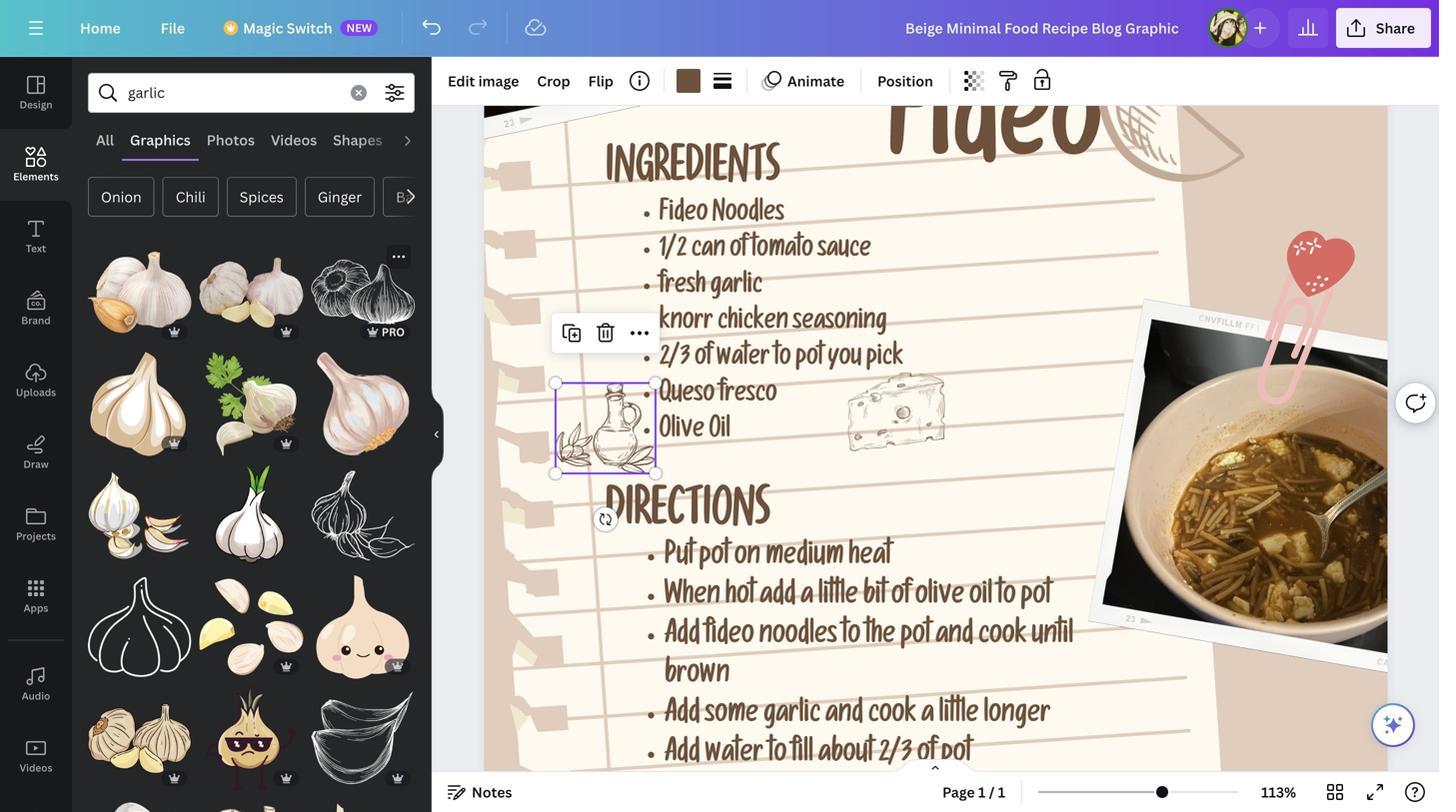 Task type: vqa. For each thing, say whether or not it's contained in the screenshot.
Recent
no



Task type: locate. For each thing, give the bounding box(es) containing it.
onion button
[[88, 177, 155, 217]]

apps
[[24, 602, 48, 615]]

magic switch
[[243, 18, 333, 37]]

1 horizontal spatial videos
[[271, 130, 317, 149]]

file
[[161, 18, 185, 37]]

edit image button
[[440, 65, 527, 97]]

garlic up the fill
[[764, 703, 821, 732]]

to
[[775, 347, 791, 374], [998, 584, 1016, 614], [843, 624, 861, 653], [769, 742, 787, 772]]

garlic up "chicken"
[[711, 275, 763, 302]]

to down "chicken"
[[775, 347, 791, 374]]

0 vertical spatial videos
[[271, 130, 317, 149]]

1/2
[[660, 239, 687, 266]]

knorr chicken seasoning 2/3 of water to pot you pick queso fresco olive oil
[[660, 311, 904, 446]]

ingredients
[[606, 152, 780, 196]]

a right add
[[801, 584, 814, 614]]

add for add some garlic and cook a little longer
[[665, 703, 700, 732]]

sleek illustrative handdrawn garlic image
[[200, 799, 303, 813]]

design
[[19, 98, 53, 111]]

heat
[[849, 545, 892, 574]]

oil
[[709, 419, 731, 446]]

share
[[1377, 18, 1416, 37]]

you
[[828, 347, 862, 374]]

fideo for fideo
[[888, 78, 1102, 196]]

fresh garlic
[[660, 275, 763, 302]]

2/3 right the about
[[879, 742, 913, 772]]

water
[[717, 347, 770, 374], [705, 742, 764, 772]]

garlic cartoon character image
[[200, 688, 303, 791]]

uploads
[[16, 386, 56, 399]]

0 vertical spatial videos button
[[263, 121, 325, 159]]

1 horizontal spatial and
[[936, 624, 974, 653]]

and down olive at the bottom of page
[[936, 624, 974, 653]]

0 vertical spatial add
[[665, 624, 700, 653]]

1 horizontal spatial a
[[922, 703, 934, 732]]

can
[[692, 239, 726, 266]]

videos inside the side panel tab list
[[20, 762, 52, 775]]

add fideo noodles to the pot and cook until brown
[[665, 624, 1074, 693]]

0 horizontal spatial 1
[[979, 783, 986, 802]]

photos button
[[199, 121, 263, 159]]

0 horizontal spatial cook
[[869, 703, 917, 732]]

to inside knorr chicken seasoning 2/3 of water to pot you pick queso fresco olive oil
[[775, 347, 791, 374]]

2/3
[[660, 347, 691, 374], [879, 742, 913, 772]]

group
[[88, 241, 192, 345], [200, 241, 303, 345], [88, 341, 192, 456], [200, 341, 303, 456], [311, 341, 415, 456], [88, 452, 192, 568], [200, 452, 303, 568], [200, 576, 303, 680], [311, 576, 415, 680], [311, 676, 415, 791], [88, 688, 192, 791], [200, 688, 303, 791], [200, 787, 303, 813], [88, 799, 192, 813], [311, 799, 415, 813]]

fideo inside fideo noodles 1/2 can of tomato sauce
[[660, 202, 708, 230]]

crop
[[537, 71, 571, 90]]

little up show pages image
[[939, 703, 979, 732]]

a up show pages image
[[922, 703, 934, 732]]

crop button
[[529, 65, 579, 97]]

0 vertical spatial fideo
[[888, 78, 1102, 196]]

0 vertical spatial 2/3
[[660, 347, 691, 374]]

2 vertical spatial add
[[665, 742, 700, 772]]

audio down apps
[[22, 690, 50, 703]]

1 vertical spatial audio
[[22, 690, 50, 703]]

chili button
[[163, 177, 219, 217]]

sauce
[[818, 239, 872, 266]]

1 horizontal spatial fideo
[[888, 78, 1102, 196]]

1 vertical spatial and
[[826, 703, 864, 732]]

cook
[[979, 624, 1027, 653], [869, 703, 917, 732]]

of down add some garlic and cook a little longer
[[918, 742, 937, 772]]

0 horizontal spatial little
[[819, 584, 859, 614]]

0 vertical spatial little
[[819, 584, 859, 614]]

basil button
[[383, 177, 441, 217]]

1 right /
[[998, 783, 1006, 802]]

little left bit
[[819, 584, 859, 614]]

on
[[735, 545, 761, 574]]

2 add from the top
[[665, 703, 700, 732]]

olive oil hand drawn image
[[556, 383, 656, 474]]

of inside knorr chicken seasoning 2/3 of water to pot you pick queso fresco olive oil
[[695, 347, 712, 374]]

fideo
[[888, 78, 1102, 196], [660, 202, 708, 230]]

audio
[[399, 130, 439, 149], [22, 690, 50, 703]]

0 horizontal spatial 2/3
[[660, 347, 691, 374]]

until
[[1032, 624, 1074, 653]]

to right oil
[[998, 584, 1016, 614]]

graphics
[[130, 130, 191, 149]]

of inside fideo noodles 1/2 can of tomato sauce
[[730, 239, 748, 266]]

queso
[[660, 383, 715, 410]]

audio button down apps
[[0, 649, 72, 721]]

audio up basil on the left top of the page
[[399, 130, 439, 149]]

audio inside the side panel tab list
[[22, 690, 50, 703]]

add inside add fideo noodles to the pot and cook until brown
[[665, 624, 700, 653]]

cook down oil
[[979, 624, 1027, 653]]

0 horizontal spatial fideo
[[660, 202, 708, 230]]

some
[[705, 703, 759, 732]]

audio button up basil on the left top of the page
[[391, 121, 447, 159]]

3 add from the top
[[665, 742, 700, 772]]

1 horizontal spatial audio
[[399, 130, 439, 149]]

1 horizontal spatial little
[[939, 703, 979, 732]]

ginger
[[318, 187, 362, 206]]

pot left you
[[796, 347, 824, 374]]

1
[[979, 783, 986, 802], [998, 783, 1006, 802]]

add for add water to fill about 2/3 of pot
[[665, 742, 700, 772]]

add
[[665, 624, 700, 653], [665, 703, 700, 732], [665, 742, 700, 772]]

cook up the about
[[869, 703, 917, 732]]

file button
[[145, 8, 201, 48]]

1 vertical spatial garlic
[[764, 703, 821, 732]]

1 vertical spatial little
[[939, 703, 979, 732]]

edit image
[[448, 71, 519, 90]]

and
[[936, 624, 974, 653], [826, 703, 864, 732]]

water up fresco
[[717, 347, 770, 374]]

add some garlic and cook a little longer
[[665, 703, 1051, 732]]

0 horizontal spatial audio
[[22, 690, 50, 703]]

1 add from the top
[[665, 624, 700, 653]]

pot right the
[[901, 624, 931, 653]]

0 vertical spatial and
[[936, 624, 974, 653]]

1 left /
[[979, 783, 986, 802]]

editorial textured garlic image
[[88, 799, 192, 813]]

to left the
[[843, 624, 861, 653]]

0 horizontal spatial videos button
[[0, 721, 72, 793]]

1 horizontal spatial cook
[[979, 624, 1027, 653]]

ginger button
[[305, 177, 375, 217]]

fresco
[[720, 383, 777, 410]]

of
[[730, 239, 748, 266], [695, 347, 712, 374], [892, 584, 911, 614], [918, 742, 937, 772]]

0 horizontal spatial audio button
[[0, 649, 72, 721]]

1 vertical spatial videos button
[[0, 721, 72, 793]]

and up the about
[[826, 703, 864, 732]]

position button
[[870, 65, 942, 97]]

113%
[[1262, 783, 1297, 802]]

0 horizontal spatial and
[[826, 703, 864, 732]]

2 1 from the left
[[998, 783, 1006, 802]]

fresh
[[660, 275, 706, 302]]

#725039 image
[[677, 69, 701, 93]]

0 vertical spatial cook
[[979, 624, 1027, 653]]

garlic isolated image
[[88, 241, 192, 345]]

1 vertical spatial audio button
[[0, 649, 72, 721]]

pro
[[382, 325, 405, 340]]

little
[[819, 584, 859, 614], [939, 703, 979, 732]]

add
[[760, 584, 796, 614]]

when hot add a little bit of olive oil to pot
[[665, 584, 1052, 614]]

0 vertical spatial water
[[717, 347, 770, 374]]

fideo
[[705, 624, 755, 653]]

uploads button
[[0, 345, 72, 417]]

pot inside add fideo noodles to the pot and cook until brown
[[901, 624, 931, 653]]

videos button
[[263, 121, 325, 159], [0, 721, 72, 793]]

bit
[[863, 584, 887, 614]]

pot up page
[[941, 742, 972, 772]]

1 vertical spatial add
[[665, 703, 700, 732]]

0 horizontal spatial videos
[[20, 762, 52, 775]]

1 vertical spatial fideo
[[660, 202, 708, 230]]

1 horizontal spatial 1
[[998, 783, 1006, 802]]

canva assistant image
[[1382, 714, 1406, 738]]

0 vertical spatial garlic
[[711, 275, 763, 302]]

2/3 down 'knorr'
[[660, 347, 691, 374]]

audio button
[[391, 121, 447, 159], [0, 649, 72, 721]]

1 horizontal spatial audio button
[[391, 121, 447, 159]]

flat cartoon garlic image
[[88, 353, 192, 456]]

apps button
[[0, 561, 72, 633]]

#725039 image
[[677, 69, 701, 93]]

draw button
[[0, 417, 72, 489]]

0 horizontal spatial a
[[801, 584, 814, 614]]

a
[[801, 584, 814, 614], [922, 703, 934, 732]]

1 horizontal spatial 2/3
[[879, 742, 913, 772]]

1 vertical spatial cook
[[869, 703, 917, 732]]

seasoning
[[793, 311, 887, 338]]

show pages image
[[888, 759, 984, 775]]

water down some
[[705, 742, 764, 772]]

pro group
[[311, 241, 415, 345]]

hide image
[[431, 387, 444, 483]]

1 vertical spatial videos
[[20, 762, 52, 775]]

painterly garlic image
[[311, 353, 415, 456]]

add water to fill about 2/3 of pot
[[665, 742, 972, 772]]

shapes button
[[325, 121, 391, 159]]

photos
[[207, 130, 255, 149]]

of up queso
[[695, 347, 712, 374]]

animate button
[[756, 65, 853, 97]]

elements
[[13, 170, 59, 183]]

of right can
[[730, 239, 748, 266]]

about
[[819, 742, 874, 772]]



Task type: describe. For each thing, give the bounding box(es) containing it.
hot
[[726, 584, 755, 614]]

noodles
[[713, 202, 785, 230]]

notes button
[[440, 777, 520, 809]]

magic
[[243, 18, 283, 37]]

directions
[[606, 494, 771, 541]]

fill
[[792, 742, 814, 772]]

olive
[[660, 419, 705, 446]]

all
[[96, 130, 114, 149]]

1 vertical spatial 2/3
[[879, 742, 913, 772]]

noodles
[[759, 624, 838, 653]]

notes
[[472, 783, 512, 802]]

olive
[[916, 584, 965, 614]]

2/3 inside knorr chicken seasoning 2/3 of water to pot you pick queso fresco olive oil
[[660, 347, 691, 374]]

medium
[[766, 545, 844, 574]]

1 vertical spatial a
[[922, 703, 934, 732]]

to left the fill
[[769, 742, 787, 772]]

page 1 / 1
[[943, 783, 1006, 802]]

page
[[943, 783, 975, 802]]

spices button
[[227, 177, 297, 217]]

fresh and peeled garlic cloves image
[[200, 576, 303, 680]]

main menu bar
[[0, 0, 1440, 57]]

projects button
[[0, 489, 72, 561]]

brand button
[[0, 273, 72, 345]]

garlic bulb and cloves image
[[88, 464, 192, 568]]

switch
[[287, 18, 333, 37]]

shapes
[[333, 130, 383, 149]]

home link
[[64, 8, 137, 48]]

fideo noodles 1/2 can of tomato sauce
[[660, 202, 872, 266]]

water inside knorr chicken seasoning 2/3 of water to pot you pick queso fresco olive oil
[[717, 347, 770, 374]]

Design title text field
[[890, 8, 1201, 48]]

put
[[665, 545, 695, 574]]

Search elements search field
[[128, 74, 339, 112]]

brown
[[665, 663, 730, 693]]

text
[[26, 242, 46, 255]]

side panel tab list
[[0, 57, 72, 813]]

tomato
[[752, 239, 814, 266]]

and inside add fideo noodles to the pot and cook until brown
[[936, 624, 974, 653]]

flip button
[[581, 65, 622, 97]]

/
[[989, 783, 995, 802]]

draw
[[23, 458, 49, 471]]

the
[[866, 624, 896, 653]]

text button
[[0, 201, 72, 273]]

put pot on medium heat
[[665, 545, 892, 574]]

image
[[479, 71, 519, 90]]

garlic and parsley. icon image
[[200, 353, 303, 456]]

garlic, bawang putih illustration.  indonesian herbs and spices image
[[88, 688, 192, 791]]

design button
[[0, 57, 72, 129]]

brand
[[21, 314, 51, 327]]

position
[[878, 71, 934, 90]]

all button
[[88, 121, 122, 159]]

elements button
[[0, 129, 72, 201]]

add for add fideo noodles to the pot and cook until brown
[[665, 624, 700, 653]]

0 vertical spatial a
[[801, 584, 814, 614]]

0 vertical spatial audio button
[[391, 121, 447, 159]]

of right bit
[[892, 584, 911, 614]]

oil
[[970, 584, 993, 614]]

home
[[80, 18, 121, 37]]

knorr
[[660, 311, 713, 338]]

pick
[[867, 347, 904, 374]]

cook inside add fideo noodles to the pot and cook until brown
[[979, 624, 1027, 653]]

pot up until
[[1021, 584, 1052, 614]]

garlic line filled icon image
[[200, 464, 303, 568]]

1 vertical spatial water
[[705, 742, 764, 772]]

new
[[347, 20, 372, 35]]

to inside add fideo noodles to the pot and cook until brown
[[843, 624, 861, 653]]

basil
[[396, 187, 428, 206]]

cute messy cutout garlic image
[[311, 799, 415, 813]]

pot left on
[[699, 545, 730, 574]]

1 1 from the left
[[979, 783, 986, 802]]

flip
[[589, 71, 614, 90]]

0 vertical spatial audio
[[399, 130, 439, 149]]

when
[[665, 584, 721, 614]]

spices
[[240, 187, 284, 206]]

garlic vegetable plant image
[[311, 576, 415, 680]]

longer
[[984, 703, 1051, 732]]

graphics button
[[122, 121, 199, 159]]

fideo for fideo noodles 1/2 can of tomato sauce
[[660, 202, 708, 230]]

chicken
[[718, 311, 789, 338]]

projects
[[16, 530, 56, 543]]

garlic image
[[200, 241, 303, 345]]

1 horizontal spatial videos button
[[263, 121, 325, 159]]

113% button
[[1247, 777, 1312, 809]]

edit
[[448, 71, 475, 90]]

pot inside knorr chicken seasoning 2/3 of water to pot you pick queso fresco olive oil
[[796, 347, 824, 374]]



